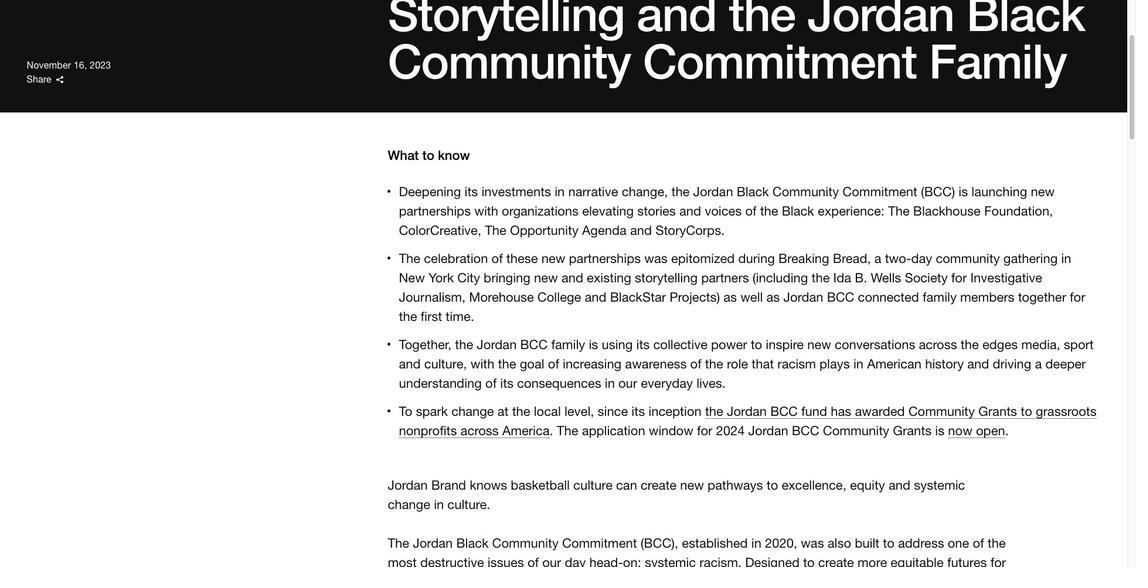 Task type: vqa. For each thing, say whether or not it's contained in the screenshot.
Senior
no



Task type: locate. For each thing, give the bounding box(es) containing it.
1 horizontal spatial black
[[737, 184, 769, 200]]

was up storytelling on the right of the page
[[645, 251, 668, 267]]

0 vertical spatial our
[[619, 376, 638, 391]]

1 vertical spatial was
[[801, 536, 825, 552]]

commitment inside the jordan black community commitment (bcc), established in 2020, was also built to address one of the most destructive issues of our day head-on: systemic racism. designed to create more equitable futures fo
[[563, 536, 637, 552]]

a down media,
[[1036, 357, 1043, 372]]

1 vertical spatial our
[[543, 556, 562, 568]]

bcc inside together, the jordan bcc family is using its collective power to inspire new conversations across the edges media, sport and culture, with the goal of increasing awareness of the role that racism plays in american history and driving a deeper understanding of its consequences in our everyday lives.
[[521, 338, 548, 353]]

the right one
[[988, 536, 1006, 552]]

share
[[27, 74, 51, 84]]

across down at
[[461, 424, 499, 439]]

of up 'bringing'
[[492, 251, 503, 267]]

the up 2024
[[706, 404, 724, 420]]

was
[[645, 251, 668, 267], [801, 536, 825, 552]]

day left head-
[[565, 556, 586, 568]]

family inside together, the jordan bcc family is using its collective power to inspire new conversations across the edges media, sport and culture, with the goal of increasing awareness of the role that racism plays in american history and driving a deeper understanding of its consequences in our everyday lives.
[[552, 338, 586, 353]]

community up now
[[909, 404, 975, 420]]

bringing
[[484, 271, 531, 286]]

create inside jordan brand knows basketball culture can create new pathways to excellence, equity and systemic change in culture.
[[641, 478, 677, 494]]

2 . from the left
[[1006, 424, 1009, 439]]

(bcc)
[[921, 184, 956, 200]]

our up "since"
[[619, 376, 638, 391]]

1 vertical spatial change
[[388, 498, 431, 513]]

jordan up destructive
[[413, 536, 453, 552]]

0 horizontal spatial is
[[589, 338, 599, 353]]

in up designed
[[752, 536, 762, 552]]

bcc
[[827, 290, 855, 305], [521, 338, 548, 353], [771, 404, 798, 420], [792, 424, 820, 439]]

the inside the jordan black community commitment (bcc), established in 2020, was also built to address one of the most destructive issues of our day head-on: systemic racism. designed to create more equitable futures fo
[[388, 536, 410, 552]]

0 horizontal spatial black
[[457, 536, 489, 552]]

1 horizontal spatial our
[[619, 376, 638, 391]]

1 vertical spatial systemic
[[645, 556, 696, 568]]

2 vertical spatial is
[[936, 424, 945, 439]]

using
[[602, 338, 633, 353]]

0 vertical spatial grants
[[979, 404, 1018, 420]]

was inside the celebration of these new partnerships was epitomized during breaking bread, a two-day community gathering in new york city bringing new and existing storytelling partners (including the ida b. wells society for investigative journalism, morehouse college and blackstar projects) as well as jordan bcc connected family members together for the first time.
[[645, 251, 668, 267]]

voices
[[705, 204, 742, 219]]

new up foundation,
[[1031, 184, 1055, 200]]

0 horizontal spatial day
[[565, 556, 586, 568]]

fund
[[802, 404, 828, 420]]

1 horizontal spatial across
[[919, 338, 958, 353]]

the jordan black community commitment (bcc), established in 2020, was also built to address one of the most destructive issues of our day head-on: systemic racism. designed to create more equitable futures fo
[[388, 536, 1007, 568]]

elevating
[[583, 204, 634, 219]]

1 horizontal spatial .
[[1006, 424, 1009, 439]]

1 vertical spatial a
[[1036, 357, 1043, 372]]

the down level,
[[557, 424, 579, 439]]

and down together,
[[399, 357, 421, 372]]

new inside jordan brand knows basketball culture can create new pathways to excellence, equity and systemic change in culture.
[[681, 478, 704, 494]]

to left grassroots
[[1021, 404, 1033, 420]]

is right (bcc) at right top
[[959, 184, 969, 200]]

commitment up experience:
[[843, 184, 918, 200]]

celebration
[[424, 251, 488, 267]]

culture
[[574, 478, 613, 494]]

new left the pathways
[[681, 478, 704, 494]]

create right can
[[641, 478, 677, 494]]

its right "since"
[[632, 404, 645, 420]]

in right plays
[[854, 357, 864, 372]]

grants inside the "the jordan bcc fund has awarded community grants to grassroots nonprofits across america"
[[979, 404, 1018, 420]]

the
[[672, 184, 690, 200], [761, 204, 779, 219], [812, 271, 830, 286], [399, 309, 417, 325], [455, 338, 473, 353], [961, 338, 979, 353], [498, 357, 517, 372], [706, 357, 724, 372], [512, 404, 531, 420], [706, 404, 724, 420], [988, 536, 1006, 552]]

jordan down the morehouse
[[477, 338, 517, 353]]

during
[[739, 251, 775, 267]]

1 vertical spatial day
[[565, 556, 586, 568]]

family down society
[[923, 290, 957, 305]]

with inside together, the jordan bcc family is using its collective power to inspire new conversations across the edges media, sport and culture, with the goal of increasing awareness of the role that racism plays in american history and driving a deeper understanding of its consequences in our everyday lives.
[[471, 357, 495, 372]]

1 vertical spatial create
[[819, 556, 855, 568]]

now
[[949, 424, 973, 439]]

for left 2024
[[697, 424, 713, 439]]

jordan inside the celebration of these new partnerships was epitomized during breaking bread, a two-day community gathering in new york city bringing new and existing storytelling partners (including the ida b. wells society for investigative journalism, morehouse college and blackstar projects) as well as jordan bcc connected family members together for the first time.
[[784, 290, 824, 305]]

futures
[[948, 556, 988, 568]]

across
[[919, 338, 958, 353], [461, 424, 499, 439]]

partnerships down 'deepening'
[[399, 204, 471, 219]]

1 horizontal spatial day
[[912, 251, 933, 267]]

is inside together, the jordan bcc family is using its collective power to inspire new conversations across the edges media, sport and culture, with the goal of increasing awareness of the role that racism plays in american history and driving a deeper understanding of its consequences in our everyday lives.
[[589, 338, 599, 353]]

window
[[649, 424, 694, 439]]

1 vertical spatial commitment
[[563, 536, 637, 552]]

0 horizontal spatial was
[[645, 251, 668, 267]]

jordan inside deepening its investments in narrative change, the jordan black community commitment (bcc) is launching new partnerships with organizations elevating stories and voices of the black experience: the blackhouse foundation, colorcreative, the opportunity agenda and storycorps.
[[694, 184, 734, 200]]

to right designed
[[804, 556, 815, 568]]

1 horizontal spatial systemic
[[915, 478, 966, 494]]

day inside the celebration of these new partnerships was epitomized during breaking bread, a two-day community gathering in new york city bringing new and existing storytelling partners (including the ida b. wells society for investigative journalism, morehouse college and blackstar projects) as well as jordan bcc connected family members together for the first time.
[[912, 251, 933, 267]]

of inside deepening its investments in narrative change, the jordan black community commitment (bcc) is launching new partnerships with organizations elevating stories and voices of the black experience: the blackhouse foundation, colorcreative, the opportunity agenda and storycorps.
[[746, 204, 757, 219]]

as
[[724, 290, 737, 305], [767, 290, 780, 305]]

1 horizontal spatial a
[[1036, 357, 1043, 372]]

and up storycorps. on the top
[[680, 204, 702, 219]]

on:
[[623, 556, 642, 568]]

the
[[889, 204, 910, 219], [485, 223, 507, 238], [399, 251, 421, 267], [557, 424, 579, 439], [388, 536, 410, 552]]

our right issues
[[543, 556, 562, 568]]

to up that
[[751, 338, 763, 353]]

its up at
[[500, 376, 514, 391]]

systemic down (bcc),
[[645, 556, 696, 568]]

1 vertical spatial grants
[[893, 424, 932, 439]]

0 vertical spatial day
[[912, 251, 933, 267]]

everyday
[[641, 376, 693, 391]]

november 16, 2023
[[27, 60, 111, 70]]

in inside the jordan black community commitment (bcc), established in 2020, was also built to address one of the most destructive issues of our day head-on: systemic racism. designed to create more equitable futures fo
[[752, 536, 762, 552]]

of inside the celebration of these new partnerships was epitomized during breaking bread, a two-day community gathering in new york city bringing new and existing storytelling partners (including the ida b. wells society for investigative journalism, morehouse college and blackstar projects) as well as jordan bcc connected family members together for the first time.
[[492, 251, 503, 267]]

with down 'investments'
[[475, 204, 499, 219]]

new up plays
[[808, 338, 832, 353]]

what
[[388, 148, 419, 163]]

bcc down ida
[[827, 290, 855, 305]]

in inside deepening its investments in narrative change, the jordan black community commitment (bcc) is launching new partnerships with organizations elevating stories and voices of the black experience: the blackhouse foundation, colorcreative, the opportunity agenda and storycorps.
[[555, 184, 565, 200]]

0 horizontal spatial our
[[543, 556, 562, 568]]

level,
[[565, 404, 594, 420]]

0 horizontal spatial across
[[461, 424, 499, 439]]

in down brand
[[434, 498, 444, 513]]

with inside deepening its investments in narrative change, the jordan black community commitment (bcc) is launching new partnerships with organizations elevating stories and voices of the black experience: the blackhouse foundation, colorcreative, the opportunity agenda and storycorps.
[[475, 204, 499, 219]]

systemic down now
[[915, 478, 966, 494]]

bcc inside the celebration of these new partnerships was epitomized during breaking bread, a two-day community gathering in new york city bringing new and existing storytelling partners (including the ida b. wells society for investigative journalism, morehouse college and blackstar projects) as well as jordan bcc connected family members together for the first time.
[[827, 290, 855, 305]]

0 vertical spatial for
[[952, 271, 967, 286]]

also
[[828, 536, 852, 552]]

0 vertical spatial change
[[452, 404, 494, 420]]

systemic inside the jordan black community commitment (bcc), established in 2020, was also built to address one of the most destructive issues of our day head-on: systemic racism. designed to create more equitable futures fo
[[645, 556, 696, 568]]

0 horizontal spatial grants
[[893, 424, 932, 439]]

awareness
[[625, 357, 687, 372]]

1 horizontal spatial partnerships
[[569, 251, 641, 267]]

1 vertical spatial black
[[782, 204, 815, 219]]

1 horizontal spatial grants
[[979, 404, 1018, 420]]

. right now
[[1006, 424, 1009, 439]]

grants down awarded
[[893, 424, 932, 439]]

systemic
[[915, 478, 966, 494], [645, 556, 696, 568]]

bcc down fund
[[792, 424, 820, 439]]

with right culture, at the bottom of the page
[[471, 357, 495, 372]]

local
[[534, 404, 561, 420]]

1 vertical spatial across
[[461, 424, 499, 439]]

1 as from the left
[[724, 290, 737, 305]]

1 horizontal spatial family
[[923, 290, 957, 305]]

culture,
[[424, 357, 467, 372]]

blackstar
[[610, 290, 666, 305]]

jordan down (including on the right
[[784, 290, 824, 305]]

0 vertical spatial family
[[923, 290, 957, 305]]

inspire
[[766, 338, 804, 353]]

the inside the jordan black community commitment (bcc), established in 2020, was also built to address one of the most destructive issues of our day head-on: systemic racism. designed to create more equitable futures fo
[[988, 536, 1006, 552]]

and down existing
[[585, 290, 607, 305]]

address
[[899, 536, 945, 552]]

to right the pathways
[[767, 478, 779, 494]]

1 vertical spatial is
[[589, 338, 599, 353]]

for right together
[[1071, 290, 1086, 305]]

0 horizontal spatial a
[[875, 251, 882, 267]]

open
[[977, 424, 1006, 439]]

grants up open at the right
[[979, 404, 1018, 420]]

of
[[746, 204, 757, 219], [492, 251, 503, 267], [548, 357, 560, 372], [691, 357, 702, 372], [486, 376, 497, 391], [973, 536, 985, 552], [528, 556, 539, 568]]

of up 'consequences'
[[548, 357, 560, 372]]

. down to spark change at the local level, since its inception
[[550, 424, 554, 439]]

0 vertical spatial a
[[875, 251, 882, 267]]

1 vertical spatial family
[[552, 338, 586, 353]]

0 vertical spatial was
[[645, 251, 668, 267]]

1 horizontal spatial as
[[767, 290, 780, 305]]

community up experience:
[[773, 184, 839, 200]]

york
[[429, 271, 454, 286]]

0 vertical spatial is
[[959, 184, 969, 200]]

family up the increasing
[[552, 338, 586, 353]]

create down also
[[819, 556, 855, 568]]

0 vertical spatial commitment
[[843, 184, 918, 200]]

gathering
[[1004, 251, 1058, 267]]

as down (including on the right
[[767, 290, 780, 305]]

community up issues
[[492, 536, 559, 552]]

basketball
[[511, 478, 570, 494]]

black up the voices
[[737, 184, 769, 200]]

bcc up . the application window for 2024 jordan bcc community grants is now open .
[[771, 404, 798, 420]]

black up breaking
[[782, 204, 815, 219]]

0 horizontal spatial commitment
[[563, 536, 637, 552]]

members
[[961, 290, 1015, 305]]

jordan inside jordan brand knows basketball culture can create new pathways to excellence, equity and systemic change in culture.
[[388, 478, 428, 494]]

0 horizontal spatial as
[[724, 290, 737, 305]]

in down the increasing
[[605, 376, 615, 391]]

for down the community
[[952, 271, 967, 286]]

0 horizontal spatial .
[[550, 424, 554, 439]]

2023
[[90, 60, 111, 70]]

launching
[[972, 184, 1028, 200]]

0 horizontal spatial change
[[388, 498, 431, 513]]

with
[[475, 204, 499, 219], [471, 357, 495, 372]]

since
[[598, 404, 628, 420]]

0 vertical spatial systemic
[[915, 478, 966, 494]]

our inside together, the jordan bcc family is using its collective power to inspire new conversations across the edges media, sport and culture, with the goal of increasing awareness of the role that racism plays in american history and driving a deeper understanding of its consequences in our everyday lives.
[[619, 376, 638, 391]]

community down has at the right
[[823, 424, 890, 439]]

well
[[741, 290, 763, 305]]

the up two-
[[889, 204, 910, 219]]

investigative
[[971, 271, 1043, 286]]

to right what
[[423, 148, 435, 163]]

to inside together, the jordan bcc family is using its collective power to inspire new conversations across the edges media, sport and culture, with the goal of increasing awareness of the role that racism plays in american history and driving a deeper understanding of its consequences in our everyday lives.
[[751, 338, 763, 353]]

these
[[507, 251, 538, 267]]

bread,
[[833, 251, 871, 267]]

0 vertical spatial partnerships
[[399, 204, 471, 219]]

its down know
[[465, 184, 478, 200]]

1 horizontal spatial create
[[819, 556, 855, 568]]

society
[[905, 271, 948, 286]]

more
[[858, 556, 888, 568]]

established
[[682, 536, 748, 552]]

colorcreative,
[[399, 223, 482, 238]]

create
[[641, 478, 677, 494], [819, 556, 855, 568]]

commitment up head-
[[563, 536, 637, 552]]

and right equity
[[889, 478, 911, 494]]

2 horizontal spatial is
[[959, 184, 969, 200]]

change up "most"
[[388, 498, 431, 513]]

.
[[550, 424, 554, 439], [1006, 424, 1009, 439]]

jordan up the voices
[[694, 184, 734, 200]]

november
[[27, 60, 71, 70]]

community inside deepening its investments in narrative change, the jordan black community commitment (bcc) is launching new partnerships with organizations elevating stories and voices of the black experience: the blackhouse foundation, colorcreative, the opportunity agenda and storycorps.
[[773, 184, 839, 200]]

across inside together, the jordan bcc family is using its collective power to inspire new conversations across the edges media, sport and culture, with the goal of increasing awareness of the role that racism plays in american history and driving a deeper understanding of its consequences in our everyday lives.
[[919, 338, 958, 353]]

our
[[619, 376, 638, 391], [543, 556, 562, 568]]

change inside jordan brand knows basketball culture can create new pathways to excellence, equity and systemic change in culture.
[[388, 498, 431, 513]]

(bcc),
[[641, 536, 679, 552]]

new inside together, the jordan bcc family is using its collective power to inspire new conversations across the edges media, sport and culture, with the goal of increasing awareness of the role that racism plays in american history and driving a deeper understanding of its consequences in our everyday lives.
[[808, 338, 832, 353]]

is left now
[[936, 424, 945, 439]]

racism
[[778, 357, 816, 372]]

bcc up goal
[[521, 338, 548, 353]]

one
[[948, 536, 970, 552]]

american
[[868, 357, 922, 372]]

0 vertical spatial with
[[475, 204, 499, 219]]

to
[[399, 404, 413, 420]]

jordan right 2024
[[749, 424, 789, 439]]

the right at
[[512, 404, 531, 420]]

in up "organizations"
[[555, 184, 565, 200]]

spark
[[416, 404, 448, 420]]

0 horizontal spatial family
[[552, 338, 586, 353]]

to inside jordan brand knows basketball culture can create new pathways to excellence, equity and systemic change in culture.
[[767, 478, 779, 494]]

jordan left brand
[[388, 478, 428, 494]]

deepening
[[399, 184, 461, 200]]

1 vertical spatial partnerships
[[569, 251, 641, 267]]

0 horizontal spatial partnerships
[[399, 204, 471, 219]]

1 vertical spatial with
[[471, 357, 495, 372]]

partnerships
[[399, 204, 471, 219], [569, 251, 641, 267]]

black
[[737, 184, 769, 200], [782, 204, 815, 219], [457, 536, 489, 552]]

community inside the jordan black community commitment (bcc), established in 2020, was also built to address one of the most destructive issues of our day head-on: systemic racism. designed to create more equitable futures fo
[[492, 536, 559, 552]]

1 horizontal spatial was
[[801, 536, 825, 552]]

2 vertical spatial for
[[697, 424, 713, 439]]

a left two-
[[875, 251, 882, 267]]

to
[[423, 148, 435, 163], [751, 338, 763, 353], [1021, 404, 1033, 420], [767, 478, 779, 494], [884, 536, 895, 552], [804, 556, 815, 568]]

the jordan bcc fund has awarded community grants to grassroots nonprofits across america link
[[399, 404, 1097, 439]]

0 horizontal spatial for
[[697, 424, 713, 439]]

partnerships up existing
[[569, 251, 641, 267]]

0 vertical spatial black
[[737, 184, 769, 200]]

community
[[773, 184, 839, 200], [909, 404, 975, 420], [823, 424, 890, 439], [492, 536, 559, 552]]

together, the jordan bcc family is using its collective power to inspire new conversations across the edges media, sport and culture, with the goal of increasing awareness of the role that racism plays in american history and driving a deeper understanding of its consequences in our everyday lives.
[[399, 338, 1094, 391]]

0 vertical spatial across
[[919, 338, 958, 353]]

0 horizontal spatial create
[[641, 478, 677, 494]]

2 horizontal spatial black
[[782, 204, 815, 219]]

community
[[936, 251, 1000, 267]]

systemic inside jordan brand knows basketball culture can create new pathways to excellence, equity and systemic change in culture.
[[915, 478, 966, 494]]

across up the history
[[919, 338, 958, 353]]

1 horizontal spatial commitment
[[843, 184, 918, 200]]

2 vertical spatial black
[[457, 536, 489, 552]]

application
[[582, 424, 646, 439]]

change left at
[[452, 404, 494, 420]]

day up society
[[912, 251, 933, 267]]

commitment
[[843, 184, 918, 200], [563, 536, 637, 552]]

0 vertical spatial create
[[641, 478, 677, 494]]

black up destructive
[[457, 536, 489, 552]]

of right the voices
[[746, 204, 757, 219]]

1 horizontal spatial is
[[936, 424, 945, 439]]

in right gathering
[[1062, 251, 1072, 267]]

history
[[926, 357, 964, 372]]

is up the increasing
[[589, 338, 599, 353]]

the up new
[[399, 251, 421, 267]]

grassroots
[[1036, 404, 1097, 420]]

0 horizontal spatial systemic
[[645, 556, 696, 568]]

was left also
[[801, 536, 825, 552]]

change
[[452, 404, 494, 420], [388, 498, 431, 513]]

jordan
[[694, 184, 734, 200], [784, 290, 824, 305], [477, 338, 517, 353], [727, 404, 767, 420], [749, 424, 789, 439], [388, 478, 428, 494], [413, 536, 453, 552]]

jordan up 2024
[[727, 404, 767, 420]]

1 vertical spatial for
[[1071, 290, 1086, 305]]



Task type: describe. For each thing, give the bounding box(es) containing it.
collective
[[654, 338, 708, 353]]

ida
[[834, 271, 852, 286]]

knows
[[470, 478, 508, 494]]

designed
[[746, 556, 800, 568]]

the left edges
[[961, 338, 979, 353]]

lives.
[[697, 376, 726, 391]]

and up college
[[562, 271, 584, 286]]

the left first
[[399, 309, 417, 325]]

2 horizontal spatial for
[[1071, 290, 1086, 305]]

agenda
[[582, 223, 627, 238]]

equitable
[[891, 556, 944, 568]]

2020,
[[765, 536, 798, 552]]

in inside the celebration of these new partnerships was epitomized during breaking bread, a two-day community gathering in new york city bringing new and existing storytelling partners (including the ida b. wells society for investigative journalism, morehouse college and blackstar projects) as well as jordan bcc connected family members together for the first time.
[[1062, 251, 1072, 267]]

bcc inside the "the jordan bcc fund has awarded community grants to grassroots nonprofits across america"
[[771, 404, 798, 420]]

share button
[[27, 74, 63, 84]]

(including
[[753, 271, 809, 286]]

built
[[855, 536, 880, 552]]

conversations
[[835, 338, 916, 353]]

power
[[712, 338, 748, 353]]

the left goal
[[498, 357, 517, 372]]

2024
[[717, 424, 745, 439]]

foundation,
[[985, 204, 1054, 219]]

plays
[[820, 357, 850, 372]]

of right understanding
[[486, 376, 497, 391]]

of right one
[[973, 536, 985, 552]]

jordan inside together, the jordan bcc family is using its collective power to inspire new conversations across the edges media, sport and culture, with the goal of increasing awareness of the role that racism plays in american history and driving a deeper understanding of its consequences in our everyday lives.
[[477, 338, 517, 353]]

new up college
[[534, 271, 558, 286]]

community inside the "the jordan bcc fund has awarded community grants to grassroots nonprofits across america"
[[909, 404, 975, 420]]

inception
[[649, 404, 702, 420]]

two-
[[886, 251, 912, 267]]

first
[[421, 309, 442, 325]]

a inside the celebration of these new partnerships was epitomized during breaking bread, a two-day community gathering in new york city bringing new and existing storytelling partners (including the ida b. wells society for investigative journalism, morehouse college and blackstar projects) as well as jordan bcc connected family members together for the first time.
[[875, 251, 882, 267]]

its up awareness
[[637, 338, 650, 353]]

issues
[[488, 556, 524, 568]]

to inside the "the jordan bcc fund has awarded community grants to grassroots nonprofits across america"
[[1021, 404, 1033, 420]]

commitment inside deepening its investments in narrative change, the jordan black community commitment (bcc) is launching new partnerships with organizations elevating stories and voices of the black experience: the blackhouse foundation, colorcreative, the opportunity agenda and storycorps.
[[843, 184, 918, 200]]

can
[[617, 478, 638, 494]]

black inside the jordan black community commitment (bcc), established in 2020, was also built to address one of the most destructive issues of our day head-on: systemic racism. designed to create more equitable futures fo
[[457, 536, 489, 552]]

of up the lives.
[[691, 357, 702, 372]]

new inside deepening its investments in narrative change, the jordan black community commitment (bcc) is launching new partnerships with organizations elevating stories and voices of the black experience: the blackhouse foundation, colorcreative, the opportunity agenda and storycorps.
[[1031, 184, 1055, 200]]

goal
[[520, 357, 545, 372]]

16,
[[74, 60, 87, 70]]

to spark change at the local level, since its inception
[[399, 404, 706, 420]]

pathways
[[708, 478, 763, 494]]

together,
[[399, 338, 452, 353]]

of right issues
[[528, 556, 539, 568]]

has
[[831, 404, 852, 420]]

and down stories
[[631, 223, 652, 238]]

partnerships inside deepening its investments in narrative change, the jordan black community commitment (bcc) is launching new partnerships with organizations elevating stories and voices of the black experience: the blackhouse foundation, colorcreative, the opportunity agenda and storycorps.
[[399, 204, 471, 219]]

was inside the jordan black community commitment (bcc), established in 2020, was also built to address one of the most destructive issues of our day head-on: systemic racism. designed to create more equitable futures fo
[[801, 536, 825, 552]]

edges
[[983, 338, 1018, 353]]

storytelling
[[635, 271, 698, 286]]

the celebration of these new partnerships was epitomized during breaking bread, a two-day community gathering in new york city bringing new and existing storytelling partners (including the ida b. wells society for investigative journalism, morehouse college and blackstar projects) as well as jordan bcc connected family members together for the first time.
[[399, 251, 1086, 325]]

in inside jordan brand knows basketball culture can create new pathways to excellence, equity and systemic change in culture.
[[434, 498, 444, 513]]

equity
[[850, 478, 886, 494]]

sport
[[1065, 338, 1094, 353]]

time.
[[446, 309, 474, 325]]

deeper
[[1046, 357, 1087, 372]]

jordan inside the "the jordan bcc fund has awarded community grants to grassroots nonprofits across america"
[[727, 404, 767, 420]]

1 horizontal spatial for
[[952, 271, 967, 286]]

jordan brand knows basketball culture can create new pathways to excellence, equity and systemic change in culture.
[[388, 478, 966, 513]]

america
[[503, 424, 550, 439]]

opportunity
[[510, 223, 579, 238]]

college
[[538, 290, 582, 305]]

together
[[1019, 290, 1067, 305]]

most
[[388, 556, 417, 568]]

know
[[438, 148, 470, 163]]

wells
[[871, 271, 902, 286]]

journalism,
[[399, 290, 466, 305]]

2 as from the left
[[767, 290, 780, 305]]

the inside the celebration of these new partnerships was epitomized during breaking bread, a two-day community gathering in new york city bringing new and existing storytelling partners (including the ida b. wells society for investigative journalism, morehouse college and blackstar projects) as well as jordan bcc connected family members together for the first time.
[[399, 251, 421, 267]]

partnerships inside the celebration of these new partnerships was epitomized during breaking bread, a two-day community gathering in new york city bringing new and existing storytelling partners (including the ida b. wells society for investigative journalism, morehouse college and blackstar projects) as well as jordan bcc connected family members together for the first time.
[[569, 251, 641, 267]]

1 . from the left
[[550, 424, 554, 439]]

. the application window for 2024 jordan bcc community grants is now open .
[[550, 424, 1009, 439]]

family inside the celebration of these new partnerships was epitomized during breaking bread, a two-day community gathering in new york city bringing new and existing storytelling partners (including the ida b. wells society for investigative journalism, morehouse college and blackstar projects) as well as jordan bcc connected family members together for the first time.
[[923, 290, 957, 305]]

the left ida
[[812, 271, 830, 286]]

the up the lives.
[[706, 357, 724, 372]]

media,
[[1022, 338, 1061, 353]]

the inside the "the jordan bcc fund has awarded community grants to grassroots nonprofits across america"
[[706, 404, 724, 420]]

to right built at the bottom
[[884, 536, 895, 552]]

projects)
[[670, 290, 720, 305]]

at
[[498, 404, 509, 420]]

organizations
[[502, 204, 579, 219]]

across inside the "the jordan bcc fund has awarded community grants to grassroots nonprofits across america"
[[461, 424, 499, 439]]

the up culture, at the bottom of the page
[[455, 338, 473, 353]]

understanding
[[399, 376, 482, 391]]

racism.
[[700, 556, 742, 568]]

existing
[[587, 271, 632, 286]]

new down opportunity
[[542, 251, 566, 267]]

1 horizontal spatial change
[[452, 404, 494, 420]]

deepening its investments in narrative change, the jordan black community commitment (bcc) is launching new partnerships with organizations elevating stories and voices of the black experience: the blackhouse foundation, colorcreative, the opportunity agenda and storycorps.
[[399, 184, 1055, 238]]

destructive
[[421, 556, 484, 568]]

and down edges
[[968, 357, 990, 372]]

create inside the jordan black community commitment (bcc), established in 2020, was also built to address one of the most destructive issues of our day head-on: systemic racism. designed to create more equitable futures fo
[[819, 556, 855, 568]]

day inside the jordan black community commitment (bcc), established in 2020, was also built to address one of the most destructive issues of our day head-on: systemic racism. designed to create more equitable futures fo
[[565, 556, 586, 568]]

driving
[[993, 357, 1032, 372]]

the up stories
[[672, 184, 690, 200]]

a inside together, the jordan bcc family is using its collective power to inspire new conversations across the edges media, sport and culture, with the goal of increasing awareness of the role that racism plays in american history and driving a deeper understanding of its consequences in our everyday lives.
[[1036, 357, 1043, 372]]

now open link
[[949, 424, 1006, 439]]

increasing
[[563, 357, 622, 372]]

jordan inside the jordan black community commitment (bcc), established in 2020, was also built to address one of the most destructive issues of our day head-on: systemic racism. designed to create more equitable futures fo
[[413, 536, 453, 552]]

the down 'investments'
[[485, 223, 507, 238]]

experience:
[[818, 204, 885, 219]]

new
[[399, 271, 425, 286]]

partners
[[702, 271, 749, 286]]

connected
[[858, 290, 920, 305]]

b.
[[855, 271, 868, 286]]

the right the voices
[[761, 204, 779, 219]]

is inside deepening its investments in narrative change, the jordan black community commitment (bcc) is launching new partnerships with organizations elevating stories and voices of the black experience: the blackhouse foundation, colorcreative, the opportunity agenda and storycorps.
[[959, 184, 969, 200]]

blackhouse
[[914, 204, 981, 219]]

consequences
[[517, 376, 602, 391]]

its inside deepening its investments in narrative change, the jordan black community commitment (bcc) is launching new partnerships with organizations elevating stories and voices of the black experience: the blackhouse foundation, colorcreative, the opportunity agenda and storycorps.
[[465, 184, 478, 200]]

epitomized
[[672, 251, 735, 267]]

our inside the jordan black community commitment (bcc), established in 2020, was also built to address one of the most destructive issues of our day head-on: systemic racism. designed to create more equitable futures fo
[[543, 556, 562, 568]]

and inside jordan brand knows basketball culture can create new pathways to excellence, equity and systemic change in culture.
[[889, 478, 911, 494]]

awarded
[[855, 404, 905, 420]]

change,
[[622, 184, 668, 200]]



